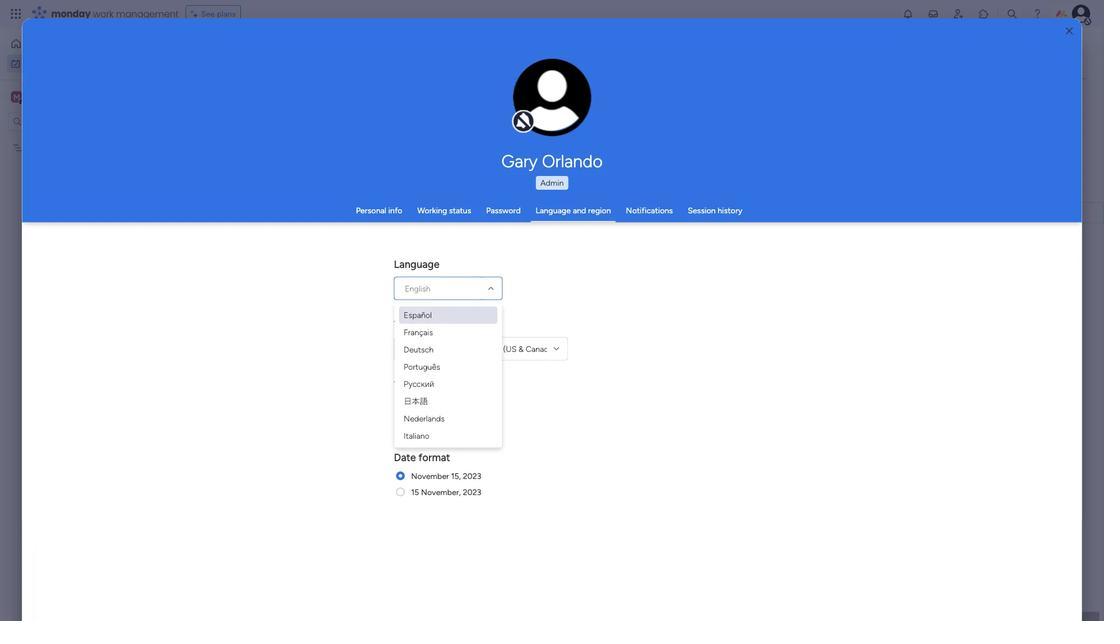 Task type: describe. For each thing, give the bounding box(es) containing it.
gary orlando
[[502, 151, 603, 171]]

español
[[404, 310, 432, 320]]

history
[[718, 206, 743, 215]]

info
[[389, 206, 403, 215]]

0 vertical spatial time
[[484, 344, 501, 354]]

日本語
[[404, 396, 428, 406]]

m
[[13, 92, 20, 102]]

status
[[449, 206, 471, 215]]

my work
[[25, 59, 56, 68]]

05:00)
[[428, 344, 453, 354]]

12 hours button
[[411, 398, 483, 411]]

khvhg list box
[[0, 136, 147, 313]]

working status link
[[418, 206, 471, 215]]

monday
[[51, 7, 91, 20]]

2023 for 15 november, 2023
[[463, 487, 482, 497]]

working
[[418, 206, 447, 215]]

time format
[[394, 379, 451, 392]]

apps image
[[979, 8, 990, 20]]

password
[[486, 206, 521, 215]]

language and region
[[536, 206, 611, 215]]

working status
[[418, 206, 471, 215]]

(gmt-
[[405, 344, 429, 354]]

select product image
[[10, 8, 22, 20]]

help image
[[1032, 8, 1044, 20]]

personal info link
[[356, 206, 403, 215]]

session history link
[[688, 206, 743, 215]]

admin
[[541, 178, 564, 188]]

timezone
[[394, 319, 440, 331]]

password link
[[486, 206, 521, 215]]

november,
[[421, 487, 461, 497]]

language for language and region
[[536, 206, 571, 215]]

12 hours
[[411, 399, 445, 409]]

(us
[[503, 344, 517, 354]]

personal info
[[356, 206, 403, 215]]

orlando
[[542, 151, 603, 171]]

search everything image
[[1007, 8, 1018, 20]]

home button
[[7, 35, 124, 53]]

gary orlando image
[[1073, 5, 1091, 23]]

1 horizontal spatial khvhg
[[578, 209, 600, 219]]

profile
[[556, 104, 577, 113]]

24
[[411, 417, 422, 427]]

português
[[404, 362, 440, 372]]

see plans button
[[186, 5, 241, 22]]

Filter dashboard by text search field
[[170, 92, 274, 110]]

personal
[[356, 206, 387, 215]]

management
[[116, 7, 179, 20]]

format for time format
[[420, 379, 451, 392]]

my work button
[[7, 54, 124, 73]]

inbox image
[[928, 8, 940, 20]]

workspace selection element
[[11, 90, 96, 105]]

français
[[404, 327, 433, 337]]

region
[[588, 206, 611, 215]]

12
[[411, 399, 420, 409]]

Search in workspace field
[[24, 115, 96, 128]]

24 hours button
[[411, 415, 470, 428]]

(gmt-05:00) eastern time (us & canada)
[[405, 344, 556, 354]]

change profile picture button
[[514, 59, 592, 137]]

english
[[405, 284, 431, 293]]



Task type: vqa. For each thing, say whether or not it's contained in the screenshot.
Pr
no



Task type: locate. For each thing, give the bounding box(es) containing it.
eastern
[[455, 344, 482, 354]]

1 vertical spatial language
[[394, 258, 440, 271]]

work right my
[[38, 59, 56, 68]]

2023 for november 15, 2023
[[463, 471, 482, 481]]

0 vertical spatial hours
[[422, 399, 445, 409]]

1 vertical spatial time
[[394, 379, 417, 392]]

work inside button
[[38, 59, 56, 68]]

format up 'november'
[[419, 452, 450, 464]]

24 hours
[[411, 417, 447, 427]]

1 vertical spatial hours
[[424, 417, 447, 427]]

session
[[688, 206, 716, 215]]

gary
[[502, 151, 538, 171]]

format up 12 hours on the left of the page
[[420, 379, 451, 392]]

session history
[[688, 206, 743, 215]]

language
[[536, 206, 571, 215], [394, 258, 440, 271]]

close image
[[1067, 27, 1073, 35]]

2023
[[463, 471, 482, 481], [463, 487, 482, 497]]

month
[[728, 209, 750, 219]]

hours right 24
[[424, 417, 447, 427]]

0 vertical spatial khvhg
[[27, 143, 49, 153]]

15 november, 2023
[[411, 487, 482, 497]]

work for monday
[[93, 7, 114, 20]]

1 vertical spatial work
[[38, 59, 56, 68]]

language up english
[[394, 258, 440, 271]]

main workspace
[[26, 91, 94, 102]]

option
[[0, 138, 147, 140]]

home
[[26, 39, 48, 49]]

monday work management
[[51, 7, 179, 20]]

change profile picture
[[528, 104, 577, 123]]

language and region link
[[536, 206, 611, 215]]

date
[[394, 452, 416, 464]]

picture
[[541, 113, 564, 123]]

invite members image
[[953, 8, 965, 20]]

workspace image
[[11, 91, 22, 103]]

main
[[26, 91, 47, 102]]

русский
[[404, 379, 434, 389]]

0 vertical spatial language
[[536, 206, 571, 215]]

canada)
[[526, 344, 556, 354]]

2023 down november 15, 2023
[[463, 487, 482, 497]]

language for language
[[394, 258, 440, 271]]

notifications
[[626, 206, 673, 215]]

0 horizontal spatial work
[[38, 59, 56, 68]]

italiano
[[404, 431, 430, 441]]

2023 right 15,
[[463, 471, 482, 481]]

0 horizontal spatial khvhg
[[27, 143, 49, 153]]

15,
[[451, 471, 461, 481]]

0 horizontal spatial language
[[394, 258, 440, 271]]

0 vertical spatial format
[[420, 379, 451, 392]]

1 horizontal spatial time
[[484, 344, 501, 354]]

1 2023 from the top
[[463, 471, 482, 481]]

plans
[[217, 9, 236, 19]]

work for my
[[38, 59, 56, 68]]

november 15, 2023
[[411, 471, 482, 481]]

hours up nederlands
[[422, 399, 445, 409]]

1 vertical spatial 2023
[[463, 487, 482, 497]]

hours
[[422, 399, 445, 409], [424, 417, 447, 427]]

1 horizontal spatial language
[[536, 206, 571, 215]]

work right the monday
[[93, 7, 114, 20]]

notifications image
[[903, 8, 914, 20]]

khvhg link
[[577, 203, 683, 224]]

15
[[411, 487, 419, 497]]

this
[[713, 209, 726, 219]]

0 horizontal spatial time
[[394, 379, 417, 392]]

format
[[420, 379, 451, 392], [419, 452, 450, 464]]

hours for 12 hours
[[422, 399, 445, 409]]

0 vertical spatial work
[[93, 7, 114, 20]]

nederlands
[[404, 414, 445, 423]]

1 horizontal spatial work
[[93, 7, 114, 20]]

hours for 24 hours
[[424, 417, 447, 427]]

see plans
[[201, 9, 236, 19]]

time left (us
[[484, 344, 501, 354]]

see
[[201, 9, 215, 19]]

1 vertical spatial format
[[419, 452, 450, 464]]

format for date format
[[419, 452, 450, 464]]

time
[[484, 344, 501, 354], [394, 379, 417, 392]]

notifications link
[[626, 206, 673, 215]]

language left and
[[536, 206, 571, 215]]

this month
[[713, 209, 750, 219]]

gary orlando button
[[394, 151, 711, 171]]

and
[[573, 206, 587, 215]]

0 vertical spatial 2023
[[463, 471, 482, 481]]

2 2023 from the top
[[463, 487, 482, 497]]

&
[[519, 344, 524, 354]]

1 vertical spatial khvhg
[[578, 209, 600, 219]]

time up 日本語
[[394, 379, 417, 392]]

khvhg inside list box
[[27, 143, 49, 153]]

november
[[411, 471, 449, 481]]

work
[[93, 7, 114, 20], [38, 59, 56, 68]]

workspace
[[49, 91, 94, 102]]

change
[[528, 104, 554, 113]]

date format
[[394, 452, 450, 464]]

deutsch
[[404, 345, 434, 354]]

khvhg
[[27, 143, 49, 153], [578, 209, 600, 219]]

priority
[[1052, 184, 1077, 194]]

my
[[25, 59, 36, 68]]



